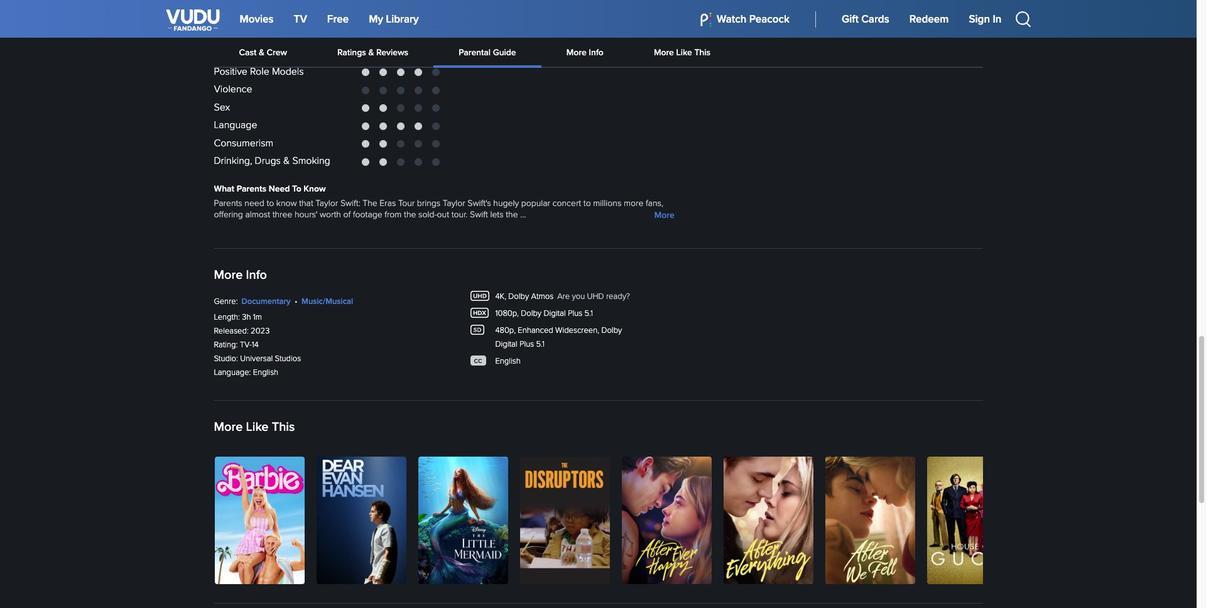 Task type: describe. For each thing, give the bounding box(es) containing it.
in
[[993, 13, 1002, 26]]

positive for positive role models
[[214, 65, 248, 78]]

millions
[[593, 198, 622, 209]]

widescreen,
[[556, 325, 600, 336]]

value
[[267, 29, 292, 42]]

0 vertical spatial parents
[[237, 183, 266, 194]]

rating 0 out of 5 image for language
[[362, 84, 460, 96]]

more info button
[[542, 38, 629, 68]]

dear evan hansen image
[[316, 457, 406, 584]]

concert
[[553, 198, 581, 209]]

that
[[299, 198, 313, 209]]

1 to from the left
[[267, 198, 274, 209]]

popular
[[521, 198, 550, 209]]

three
[[273, 209, 292, 220]]

messages
[[250, 47, 294, 60]]

1 horizontal spatial plus
[[568, 309, 583, 319]]

cc
[[474, 357, 482, 365]]

language:
[[214, 368, 251, 378]]

more like this inside button
[[654, 47, 711, 58]]

smoking
[[292, 155, 330, 167]]

watch peacock link
[[697, 0, 794, 39]]

after ever happy image
[[622, 457, 712, 584]]

swift's unparalleled tour slays on screen; some swearing.
[[214, 2, 435, 13]]

dolby inside 480p, enhanced widescreen, dolby digital plus 5.1
[[602, 325, 622, 336]]

worth
[[320, 209, 341, 220]]

need
[[245, 198, 264, 209]]

know
[[276, 198, 297, 209]]

fans,
[[646, 198, 664, 209]]

more like this button
[[629, 38, 736, 68]]

from
[[385, 209, 402, 220]]

5.1 inside 480p, enhanced widescreen, dolby digital plus 5.1
[[536, 339, 545, 349]]

digital inside 480p, enhanced widescreen, dolby digital plus 5.1
[[496, 339, 518, 349]]

barbie image
[[215, 457, 304, 584]]

music/musical link
[[301, 296, 354, 307]]

peacock
[[749, 13, 790, 26]]

music/musical
[[302, 297, 353, 307]]

watch peacock
[[717, 13, 790, 26]]

lets
[[490, 209, 504, 220]]

offering
[[214, 209, 243, 220]]

out
[[437, 209, 449, 220]]

sign in button
[[965, 0, 1006, 39]]

1 vertical spatial more like this
[[214, 420, 295, 435]]

1 vertical spatial this
[[272, 420, 295, 435]]

unparalleled
[[241, 2, 289, 13]]

some
[[374, 2, 395, 13]]

role
[[250, 65, 269, 78]]

length:
[[214, 313, 240, 323]]

parents inside parents need to know that taylor swift: the eras tour brings taylor swift's hugely popular concert to millions more fans, offering almost three hours' worth of footage from the sold-out tour. swift lets the
[[214, 198, 242, 209]]

genre:
[[214, 297, 238, 307]]

1 horizontal spatial 5.1
[[585, 309, 593, 319]]

gift cards link
[[838, 0, 893, 39]]

house of gucci image
[[927, 457, 1017, 584]]

2 taylor from the left
[[443, 198, 466, 209]]

rating 2 out of 5 image for sex
[[362, 102, 460, 114]]

ratings & reviews button
[[312, 38, 434, 68]]

14
[[252, 340, 259, 350]]

1080p,
[[496, 309, 519, 319]]

1 horizontal spatial &
[[283, 155, 290, 167]]

footage
[[353, 209, 382, 220]]

are
[[558, 292, 570, 302]]

to
[[292, 183, 301, 194]]

drinking, drugs & smoking
[[214, 155, 330, 167]]

dolby for atmos
[[509, 292, 529, 302]]

enhanced
[[518, 325, 553, 336]]

dolby for digital
[[521, 309, 542, 319]]

1 vertical spatial more info
[[214, 268, 267, 283]]

parents need to know that taylor swift: the eras tour brings taylor swift's hugely popular concert to millions more fans, offering almost three hours' worth of footage from the sold-out tour. swift lets the
[[214, 198, 664, 220]]

…
[[520, 209, 526, 220]]

gift
[[842, 13, 859, 26]]

redeem
[[910, 13, 949, 26]]

crew
[[267, 47, 287, 58]]

need
[[269, 183, 290, 194]]

positive messages
[[214, 47, 294, 60]]

search image
[[1016, 11, 1032, 27]]

educational
[[214, 29, 265, 42]]

cast
[[239, 47, 257, 58]]

1 the from the left
[[404, 209, 416, 220]]

1 taylor from the left
[[316, 198, 338, 209]]

parental guide button
[[434, 38, 542, 68]]

universal
[[240, 354, 273, 364]]

screen;
[[343, 2, 372, 13]]

tour
[[292, 2, 307, 13]]

sex
[[214, 101, 230, 114]]

genre: documentary · music/musical length: 3h 1m released: 2023 rating: tv-14 studio:  universal studios language: english
[[214, 292, 353, 378]]

more link
[[654, 209, 675, 222]]

1 horizontal spatial more
[[655, 210, 675, 221]]

guide
[[493, 47, 516, 58]]

models
[[272, 65, 304, 78]]

3 rating 4 out of 5 image from the top
[[362, 120, 460, 132]]

·
[[294, 292, 298, 310]]

drinking,
[[214, 155, 252, 167]]

cast & crew
[[239, 47, 287, 58]]

3h
[[242, 313, 251, 323]]

swift
[[470, 209, 488, 220]]

swift's inside parents need to know that taylor swift: the eras tour brings taylor swift's hugely popular concert to millions more fans, offering almost three hours' worth of footage from the sold-out tour. swift lets the
[[468, 198, 491, 209]]

plus inside 480p, enhanced widescreen, dolby digital plus 5.1
[[520, 339, 534, 349]]

the disruptors image
[[520, 457, 610, 584]]

video quality icon image for 480p,
[[470, 325, 484, 335]]

480p,
[[496, 325, 516, 336]]

go to vudu homepage image
[[166, 9, 220, 31]]

rating 4 out of 5 image for role
[[362, 66, 460, 78]]

rating:
[[214, 340, 238, 350]]



Task type: locate. For each thing, give the bounding box(es) containing it.
english inside genre: documentary · music/musical length: 3h 1m released: 2023 rating: tv-14 studio:  universal studios language: english
[[253, 368, 278, 378]]

3 video quality icon image from the top
[[470, 325, 484, 335]]

dolby right 4k,
[[509, 292, 529, 302]]

1080p, dolby digital plus 5.1
[[496, 309, 593, 319]]

0 vertical spatial positive
[[214, 47, 248, 60]]

sign in
[[969, 13, 1002, 26]]

rating 0 out of 5 image down reviews
[[362, 84, 460, 96]]

video quality icon image left 4k,
[[470, 291, 489, 301]]

the little mermaid (2023) image
[[418, 457, 508, 584]]

1 horizontal spatial digital
[[544, 309, 566, 319]]

1 vertical spatial 5.1
[[536, 339, 545, 349]]

my
[[369, 13, 383, 26]]

movies
[[240, 13, 274, 26]]

1 video quality icon image from the top
[[470, 291, 489, 301]]

more inside parents need to know that taylor swift: the eras tour brings taylor swift's hugely popular concert to millions more fans, offering almost three hours' worth of footage from the sold-out tour. swift lets the
[[624, 198, 644, 209]]

0 vertical spatial dolby
[[509, 292, 529, 302]]

more info
[[567, 47, 604, 58], [214, 268, 267, 283]]

0 horizontal spatial digital
[[496, 339, 518, 349]]

2 horizontal spatial &
[[369, 47, 374, 58]]

0 vertical spatial more info
[[567, 47, 604, 58]]

consumerism
[[214, 137, 273, 150]]

1 vertical spatial more
[[655, 210, 675, 221]]

0 vertical spatial like
[[677, 47, 692, 58]]

0 vertical spatial rating 2 out of 5 image
[[362, 102, 460, 114]]

tv
[[294, 13, 307, 26]]

0 horizontal spatial &
[[259, 47, 264, 58]]

hugely
[[494, 198, 519, 209]]

drugs
[[255, 155, 281, 167]]

0 vertical spatial video quality icon image
[[470, 291, 489, 301]]

know
[[304, 183, 326, 194]]

0 vertical spatial info
[[589, 47, 604, 58]]

my library link
[[365, 0, 423, 39]]

swearing.
[[397, 2, 435, 13]]

cast & crew button
[[214, 38, 312, 68]]

violence
[[214, 83, 252, 96]]

positive role models
[[214, 65, 304, 78]]

1 vertical spatial digital
[[496, 339, 518, 349]]

after everything image
[[724, 457, 813, 584]]

rating 4 out of 5 image for messages
[[362, 48, 460, 60]]

got to next slide image
[[961, 457, 983, 584]]

1 rating 0 out of 5 image from the top
[[362, 30, 460, 42]]

& for ratings
[[369, 47, 374, 58]]

studio:
[[214, 354, 238, 364]]

0 vertical spatial swift's
[[214, 2, 239, 13]]

480p, enhanced widescreen, dolby digital plus 5.1
[[496, 325, 622, 349]]

this
[[695, 47, 711, 58], [272, 420, 295, 435]]

you
[[572, 292, 585, 302]]

free link
[[324, 0, 353, 39]]

more
[[624, 198, 644, 209], [655, 210, 675, 221]]

more left fans,
[[624, 198, 644, 209]]

2 positive from the top
[[214, 65, 248, 78]]

of
[[343, 209, 351, 220]]

documentary link
[[241, 296, 291, 307]]

0 vertical spatial this
[[695, 47, 711, 58]]

plus up widescreen,
[[568, 309, 583, 319]]

1 horizontal spatial more info
[[567, 47, 604, 58]]

2 vertical spatial dolby
[[602, 325, 622, 336]]

0 vertical spatial more
[[624, 198, 644, 209]]

positive down 'educational'
[[214, 47, 248, 60]]

4k, dolby atmos are you uhd ready?
[[496, 292, 630, 302]]

info inside button
[[589, 47, 604, 58]]

the left …
[[506, 209, 518, 220]]

the down tour
[[404, 209, 416, 220]]

2 rating 4 out of 5 image from the top
[[362, 66, 460, 78]]

the
[[363, 198, 378, 209]]

0 horizontal spatial more
[[624, 198, 644, 209]]

are you uhd ready? link
[[557, 291, 631, 302]]

dolby
[[509, 292, 529, 302], [521, 309, 542, 319], [602, 325, 622, 336]]

& right cast
[[259, 47, 264, 58]]

info
[[589, 47, 604, 58], [246, 268, 267, 283]]

1 vertical spatial video quality icon image
[[470, 308, 489, 318]]

2 vertical spatial rating 2 out of 5 image
[[362, 155, 460, 168]]

1 vertical spatial positive
[[214, 65, 248, 78]]

eras
[[380, 198, 396, 209]]

dolby right widescreen,
[[602, 325, 622, 336]]

1 vertical spatial info
[[246, 268, 267, 283]]

tv link
[[290, 0, 311, 39]]

ratings
[[337, 47, 366, 58]]

more info inside button
[[567, 47, 604, 58]]

0 horizontal spatial the
[[404, 209, 416, 220]]

parents up offering
[[214, 198, 242, 209]]

video quality icon image for 1080p,
[[470, 308, 489, 318]]

ready?
[[606, 292, 630, 302]]

1 horizontal spatial more like this
[[654, 47, 711, 58]]

plus
[[568, 309, 583, 319], [520, 339, 534, 349]]

this inside button
[[695, 47, 711, 58]]

2 the from the left
[[506, 209, 518, 220]]

rating 2 out of 5 image for drinking, drugs & smoking
[[362, 155, 460, 168]]

rating 2 out of 5 image
[[362, 102, 460, 114], [362, 138, 460, 150], [362, 155, 460, 168]]

my library
[[369, 13, 419, 26]]

0 horizontal spatial to
[[267, 198, 274, 209]]

swift:
[[341, 198, 361, 209]]

more like this
[[654, 47, 711, 58], [214, 420, 295, 435]]

rating 0 out of 5 image for positive role models
[[362, 30, 460, 42]]

0 vertical spatial digital
[[544, 309, 566, 319]]

sign
[[969, 13, 990, 26]]

slays
[[309, 2, 329, 13]]

0 horizontal spatial 5.1
[[536, 339, 545, 349]]

rating 0 out of 5 image down library
[[362, 30, 460, 42]]

english down universal
[[253, 368, 278, 378]]

1 vertical spatial rating 2 out of 5 image
[[362, 138, 460, 150]]

1 vertical spatial parents
[[214, 198, 242, 209]]

movies link
[[236, 0, 277, 39]]

0 horizontal spatial info
[[246, 268, 267, 283]]

tour
[[398, 198, 415, 209]]

2 video quality icon image from the top
[[470, 308, 489, 318]]

5.1 down are you uhd ready? 'link'
[[585, 309, 593, 319]]

to left millions
[[584, 198, 591, 209]]

brings
[[417, 198, 441, 209]]

1 horizontal spatial like
[[677, 47, 692, 58]]

4k,
[[496, 292, 507, 302]]

digital down 4k, dolby atmos are you uhd ready?
[[544, 309, 566, 319]]

0 horizontal spatial plus
[[520, 339, 534, 349]]

positive up violence
[[214, 65, 248, 78]]

1m
[[253, 313, 262, 323]]

0 horizontal spatial more info
[[214, 268, 267, 283]]

1 positive from the top
[[214, 47, 248, 60]]

parental guide
[[459, 47, 516, 58]]

like
[[677, 47, 692, 58], [246, 420, 269, 435]]

gift cards
[[842, 13, 890, 26]]

1 rating 4 out of 5 image from the top
[[362, 48, 460, 60]]

1 horizontal spatial the
[[506, 209, 518, 220]]

what
[[214, 183, 234, 194]]

1 horizontal spatial info
[[589, 47, 604, 58]]

almost
[[245, 209, 270, 220]]

dolby up enhanced
[[521, 309, 542, 319]]

1 horizontal spatial english
[[496, 356, 521, 366]]

0 horizontal spatial this
[[272, 420, 295, 435]]

video quality icon image left 480p,
[[470, 325, 484, 335]]

& right ratings at the left
[[369, 47, 374, 58]]

1 vertical spatial english
[[253, 368, 278, 378]]

hours'
[[295, 209, 318, 220]]

2 vertical spatial rating 4 out of 5 image
[[362, 120, 460, 132]]

positive
[[214, 47, 248, 60], [214, 65, 248, 78]]

english right cc
[[496, 356, 521, 366]]

library
[[386, 13, 419, 26]]

&
[[259, 47, 264, 58], [369, 47, 374, 58], [283, 155, 290, 167]]

redeem button
[[906, 0, 953, 39]]

0 vertical spatial rating 4 out of 5 image
[[362, 48, 460, 60]]

cards
[[862, 13, 890, 26]]

0 horizontal spatial english
[[253, 368, 278, 378]]

positive for positive messages
[[214, 47, 248, 60]]

1 rating 2 out of 5 image from the top
[[362, 102, 460, 114]]

taylor up tour.
[[443, 198, 466, 209]]

0 horizontal spatial taylor
[[316, 198, 338, 209]]

3 rating 2 out of 5 image from the top
[[362, 155, 460, 168]]

rating 4 out of 5 image
[[362, 48, 460, 60], [362, 66, 460, 78], [362, 120, 460, 132]]

1 vertical spatial swift's
[[468, 198, 491, 209]]

0 horizontal spatial like
[[246, 420, 269, 435]]

1 vertical spatial like
[[246, 420, 269, 435]]

on
[[331, 2, 341, 13]]

1 vertical spatial dolby
[[521, 309, 542, 319]]

ratings & reviews
[[337, 47, 409, 58]]

1 horizontal spatial this
[[695, 47, 711, 58]]

& right drugs
[[283, 155, 290, 167]]

video quality icon image
[[470, 291, 489, 301], [470, 308, 489, 318], [470, 325, 484, 335]]

like inside button
[[677, 47, 692, 58]]

2 vertical spatial video quality icon image
[[470, 325, 484, 335]]

reviews
[[376, 47, 409, 58]]

taylor
[[316, 198, 338, 209], [443, 198, 466, 209]]

0 vertical spatial rating 0 out of 5 image
[[362, 30, 460, 42]]

0 vertical spatial 5.1
[[585, 309, 593, 319]]

2 rating 2 out of 5 image from the top
[[362, 138, 460, 150]]

rating 0 out of 5 image
[[362, 30, 460, 42], [362, 84, 460, 96]]

more down fans,
[[655, 210, 675, 221]]

1 vertical spatial rating 4 out of 5 image
[[362, 66, 460, 78]]

plus down enhanced
[[520, 339, 534, 349]]

5.1
[[585, 309, 593, 319], [536, 339, 545, 349]]

to down what parents need to know
[[267, 198, 274, 209]]

english
[[496, 356, 521, 366], [253, 368, 278, 378]]

& for cast
[[259, 47, 264, 58]]

1 vertical spatial rating 0 out of 5 image
[[362, 84, 460, 96]]

1 horizontal spatial to
[[584, 198, 591, 209]]

sold-
[[419, 209, 437, 220]]

educational value
[[214, 29, 292, 42]]

0 vertical spatial plus
[[568, 309, 583, 319]]

1 horizontal spatial swift's
[[468, 198, 491, 209]]

swift's
[[214, 2, 239, 13], [468, 198, 491, 209]]

5.1 down enhanced
[[536, 339, 545, 349]]

tour.
[[452, 209, 468, 220]]

swift's up 'educational'
[[214, 2, 239, 13]]

0 vertical spatial english
[[496, 356, 521, 366]]

parents up need
[[237, 183, 266, 194]]

2 to from the left
[[584, 198, 591, 209]]

1 vertical spatial plus
[[520, 339, 534, 349]]

0 horizontal spatial more like this
[[214, 420, 295, 435]]

taylor up worth
[[316, 198, 338, 209]]

rating 2 out of 5 image for consumerism
[[362, 138, 460, 150]]

0 vertical spatial more like this
[[654, 47, 711, 58]]

digital down 480p,
[[496, 339, 518, 349]]

0 horizontal spatial swift's
[[214, 2, 239, 13]]

1 horizontal spatial taylor
[[443, 198, 466, 209]]

after we fell image
[[825, 457, 915, 584]]

2 rating 0 out of 5 image from the top
[[362, 84, 460, 96]]

video quality icon image left 1080p,
[[470, 308, 489, 318]]

swift's up swift
[[468, 198, 491, 209]]



Task type: vqa. For each thing, say whether or not it's contained in the screenshot.
"Email" email field
no



